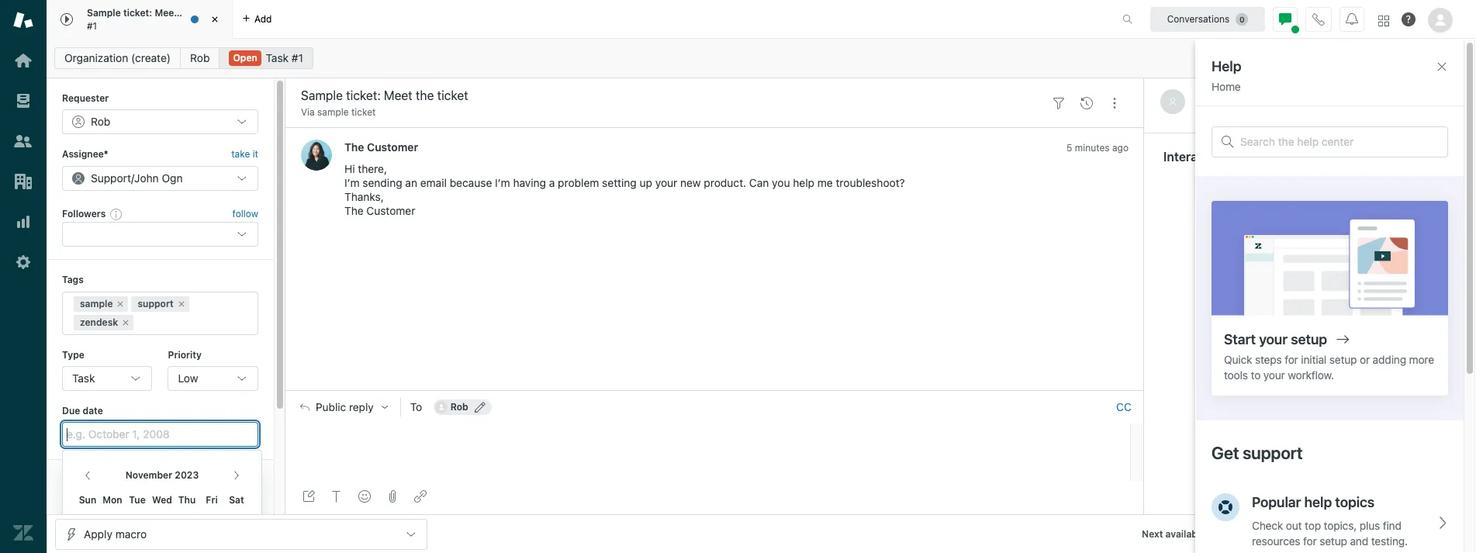 Task type: vqa. For each thing, say whether or not it's contained in the screenshot.
"notifications" icon
yes



Task type: locate. For each thing, give the bounding box(es) containing it.
open
[[233, 52, 257, 64], [1387, 527, 1415, 540]]

0 horizontal spatial task
[[72, 372, 95, 385]]

2 horizontal spatial ticket
[[1208, 528, 1234, 540]]

1 remove image from the left
[[116, 299, 125, 308]]

remove image
[[121, 318, 131, 327]]

as
[[1373, 527, 1384, 540]]

submit
[[1334, 527, 1370, 540]]

follow button
[[232, 207, 258, 221]]

rob inside requester element
[[91, 115, 110, 128]]

requester
[[62, 92, 109, 104]]

ticket right 'the' at the left top of page
[[198, 7, 223, 19]]

ticket
[[198, 7, 223, 19], [351, 106, 376, 118], [1208, 528, 1234, 540]]

0 vertical spatial customer
[[367, 141, 418, 154]]

ticket up the customer
[[351, 106, 376, 118]]

sample
[[87, 7, 121, 19]]

minutes
[[1075, 142, 1110, 154]]

open left the task #1
[[233, 52, 257, 64]]

tab
[[47, 0, 233, 39]]

task for task
[[72, 372, 95, 385]]

rob inside secondary element
[[190, 51, 210, 64]]

the
[[344, 141, 364, 154], [344, 204, 364, 218]]

main element
[[0, 0, 47, 553]]

insert emojis image
[[358, 490, 371, 503]]

sample right via
[[317, 106, 349, 118]]

task
[[266, 51, 289, 64], [72, 372, 95, 385]]

info on adding followers image
[[110, 208, 123, 220]]

submit as open
[[1334, 527, 1415, 540]]

customer context image
[[1451, 91, 1464, 103]]

sending
[[363, 176, 402, 190]]

rob
[[190, 51, 210, 64], [1195, 95, 1218, 109], [91, 115, 110, 128], [451, 401, 468, 413]]

5
[[1067, 142, 1072, 154]]

assignee*
[[62, 148, 108, 160]]

troubleshoot?
[[836, 176, 905, 190]]

0 horizontal spatial ticket
[[198, 7, 223, 19]]

edit user image
[[475, 402, 485, 413]]

public reply
[[316, 401, 374, 414]]

0 vertical spatial the
[[344, 141, 364, 154]]

2 vertical spatial ticket
[[1208, 528, 1234, 540]]

0 vertical spatial open
[[233, 52, 257, 64]]

open right as
[[1387, 527, 1415, 540]]

1 horizontal spatial i'm
[[495, 176, 510, 190]]

2 remove image from the left
[[177, 299, 186, 308]]

0 horizontal spatial open
[[233, 52, 257, 64]]

cc
[[1116, 401, 1132, 414]]

organization (create) button
[[54, 47, 181, 69]]

support
[[138, 298, 174, 309]]

next
[[1142, 528, 1163, 540]]

apps image
[[1451, 159, 1464, 171]]

1 i'm from the left
[[344, 176, 360, 190]]

tue
[[129, 494, 146, 506]]

the
[[180, 7, 195, 19]]

secondary element
[[47, 43, 1476, 74]]

Subject field
[[298, 86, 1042, 105]]

product.
[[704, 176, 746, 190]]

1 vertical spatial the
[[344, 204, 364, 218]]

2 i'm from the left
[[495, 176, 510, 190]]

i'm left having
[[495, 176, 510, 190]]

the up hi
[[344, 141, 364, 154]]

0 vertical spatial ticket
[[198, 7, 223, 19]]

1 horizontal spatial task
[[266, 51, 289, 64]]

customer up there,
[[367, 141, 418, 154]]

ticket:
[[123, 7, 152, 19]]

5 minutes ago text field
[[1067, 142, 1129, 154]]

up
[[640, 176, 652, 190]]

1 horizontal spatial ticket
[[351, 106, 376, 118]]

0 horizontal spatial i'm
[[344, 176, 360, 190]]

public
[[316, 401, 346, 414]]

a
[[549, 176, 555, 190]]

1 vertical spatial ticket
[[351, 106, 376, 118]]

/
[[131, 171, 134, 184]]

setting
[[602, 176, 637, 190]]

the customer
[[344, 141, 418, 154]]

zendesk image
[[13, 523, 33, 543]]

ticket inside next available ticket dropdown button
[[1208, 528, 1234, 540]]

rob right user image
[[1195, 95, 1218, 109]]

customer down sending
[[366, 204, 415, 218]]

(create)
[[131, 51, 171, 64]]

help
[[793, 176, 815, 190]]

1 the from the top
[[344, 141, 364, 154]]

0 horizontal spatial remove image
[[116, 299, 125, 308]]

#1
[[87, 20, 97, 31], [292, 51, 303, 64]]

2 the from the top
[[344, 204, 364, 218]]

sun
[[79, 494, 96, 506]]

1 horizontal spatial sample
[[317, 106, 349, 118]]

1 horizontal spatial open
[[1387, 527, 1415, 540]]

1 horizontal spatial remove image
[[177, 299, 186, 308]]

new
[[680, 176, 701, 190]]

format text image
[[330, 490, 343, 503]]

events image
[[1081, 97, 1093, 109]]

skip button
[[1260, 519, 1310, 550]]

rob right thompson@gmail.com icon
[[451, 401, 468, 413]]

the down the thanks,
[[344, 204, 364, 218]]

1 vertical spatial customer
[[366, 204, 415, 218]]

task down add
[[266, 51, 289, 64]]

0 vertical spatial #1
[[87, 20, 97, 31]]

meet
[[155, 7, 178, 19]]

task inside popup button
[[72, 372, 95, 385]]

sun mon tue wed thu
[[79, 494, 196, 506]]

task down "type"
[[72, 372, 95, 385]]

customer
[[367, 141, 418, 154], [366, 204, 415, 218]]

hi
[[344, 162, 355, 176]]

#1 down sample
[[87, 20, 97, 31]]

ticket for via sample ticket
[[351, 106, 376, 118]]

sample
[[317, 106, 349, 118], [80, 298, 113, 309]]

rob down close icon
[[190, 51, 210, 64]]

0 vertical spatial task
[[266, 51, 289, 64]]

rob down requester
[[91, 115, 110, 128]]

problem
[[558, 176, 599, 190]]

add attachment image
[[386, 490, 399, 503]]

#1 up via
[[292, 51, 303, 64]]

task inside secondary element
[[266, 51, 289, 64]]

take it
[[231, 148, 258, 160]]

john
[[134, 171, 159, 184]]

ticket for next available ticket
[[1208, 528, 1234, 540]]

avatar image
[[301, 140, 332, 171]]

to
[[410, 401, 422, 414]]

conversations
[[1167, 13, 1230, 24]]

sample up zendesk at the bottom left of the page
[[80, 298, 113, 309]]

i'm down hi
[[344, 176, 360, 190]]

0 horizontal spatial #1
[[87, 20, 97, 31]]

ticket right 'available'
[[1208, 528, 1234, 540]]

2023
[[175, 469, 199, 481]]

apply macro
[[84, 527, 147, 540]]

organization
[[64, 51, 128, 64]]

0 vertical spatial sample
[[317, 106, 349, 118]]

an
[[405, 176, 417, 190]]

remove image
[[116, 299, 125, 308], [177, 299, 186, 308]]

0 horizontal spatial sample
[[80, 298, 113, 309]]

remove image right support
[[177, 299, 186, 308]]

view more details image
[[1388, 95, 1400, 108]]

1 vertical spatial task
[[72, 372, 95, 385]]

customers image
[[13, 131, 33, 151]]

remove image up remove icon
[[116, 299, 125, 308]]

i'm
[[344, 176, 360, 190], [495, 176, 510, 190]]

1 horizontal spatial #1
[[292, 51, 303, 64]]

via sample ticket
[[301, 106, 376, 118]]

conversations button
[[1150, 7, 1265, 31]]

ogn
[[162, 171, 183, 184]]

1 vertical spatial #1
[[292, 51, 303, 64]]



Task type: describe. For each thing, give the bounding box(es) containing it.
add link (cmd k) image
[[414, 490, 427, 503]]

followers element
[[62, 222, 258, 247]]

Due date field
[[62, 422, 258, 447]]

skip
[[1274, 527, 1296, 540]]

thompson@gmail.com image
[[435, 401, 447, 414]]

type
[[62, 349, 84, 360]]

reply
[[349, 401, 374, 414]]

because
[[450, 176, 492, 190]]

interactions
[[1164, 149, 1234, 163]]

sat
[[229, 494, 244, 506]]

public reply button
[[286, 391, 400, 424]]

close image
[[207, 12, 223, 27]]

zendesk products image
[[1379, 15, 1389, 26]]

add
[[254, 13, 272, 24]]

support
[[91, 171, 131, 184]]

assignee* element
[[62, 166, 258, 191]]

views image
[[13, 91, 33, 111]]

task for task #1
[[266, 51, 289, 64]]

1 vertical spatial sample
[[80, 298, 113, 309]]

#1 inside secondary element
[[292, 51, 303, 64]]

take it button
[[231, 147, 258, 163]]

customer inside the hi there, i'm sending an email because i'm having a problem setting up your new product. can you help me troubleshoot? thanks, the customer
[[366, 204, 415, 218]]

thanks,
[[344, 190, 384, 204]]

open inside secondary element
[[233, 52, 257, 64]]

sample ticket: meet the ticket #1
[[87, 7, 223, 31]]

draft mode image
[[303, 490, 315, 503]]

due date
[[62, 405, 103, 417]]

support / john ogn
[[91, 171, 183, 184]]

notifications image
[[1346, 13, 1358, 25]]

date
[[83, 405, 103, 417]]

hide composer image
[[709, 384, 721, 397]]

macro
[[115, 527, 147, 540]]

hi there, i'm sending an email because i'm having a problem setting up your new product. can you help me troubleshoot? thanks, the customer
[[344, 162, 905, 218]]

remove image for support
[[177, 299, 186, 308]]

cc button
[[1116, 401, 1132, 415]]

tabs tab list
[[47, 0, 1106, 39]]

followers
[[62, 208, 106, 219]]

ago
[[1112, 142, 1129, 154]]

apply
[[84, 527, 112, 540]]

zendesk support image
[[13, 10, 33, 30]]

get started image
[[13, 50, 33, 71]]

task #1
[[266, 51, 303, 64]]

available
[[1166, 528, 1206, 540]]

priority
[[168, 349, 202, 360]]

add button
[[233, 0, 281, 38]]

zendesk
[[80, 316, 118, 328]]

thu
[[178, 494, 196, 506]]

ticket inside 'sample ticket: meet the ticket #1'
[[198, 7, 223, 19]]

requester element
[[62, 110, 258, 135]]

admin image
[[13, 252, 33, 272]]

#1 inside 'sample ticket: meet the ticket #1'
[[87, 20, 97, 31]]

rob link
[[180, 47, 220, 69]]

open image
[[1413, 95, 1425, 108]]

the customer link
[[344, 141, 418, 154]]

get help image
[[1402, 12, 1416, 26]]

can
[[749, 176, 769, 190]]

follow
[[232, 208, 258, 220]]

low
[[178, 372, 198, 385]]

task button
[[62, 366, 152, 391]]

1 vertical spatial open
[[1387, 527, 1415, 540]]

low button
[[168, 366, 258, 391]]

november 2023
[[125, 469, 199, 481]]

wed
[[152, 494, 172, 506]]

organization (create)
[[64, 51, 171, 64]]

take
[[231, 148, 250, 160]]

it
[[253, 148, 258, 160]]

5 minutes ago
[[1067, 142, 1129, 154]]

reporting image
[[13, 212, 33, 232]]

user image
[[1170, 98, 1176, 106]]

the inside the hi there, i'm sending an email because i'm having a problem setting up your new product. can you help me troubleshoot? thanks, the customer
[[344, 204, 364, 218]]

email
[[420, 176, 447, 190]]

next available ticket button
[[1135, 519, 1254, 550]]

organizations image
[[13, 171, 33, 192]]

your
[[655, 176, 677, 190]]

remove image for sample
[[116, 299, 125, 308]]

filter image
[[1053, 97, 1065, 109]]

ticket actions image
[[1109, 97, 1121, 109]]

there,
[[358, 162, 387, 176]]

tab containing sample ticket: meet the ticket
[[47, 0, 233, 39]]

having
[[513, 176, 546, 190]]

fri
[[206, 494, 218, 506]]

tags
[[62, 274, 84, 286]]

november
[[125, 469, 172, 481]]

you
[[772, 176, 790, 190]]

next available ticket
[[1142, 528, 1234, 540]]

mon
[[103, 494, 122, 506]]

button displays agent's chat status as online. image
[[1279, 13, 1292, 25]]

via
[[301, 106, 315, 118]]

me
[[818, 176, 833, 190]]

user image
[[1168, 97, 1178, 106]]

due
[[62, 405, 80, 417]]



